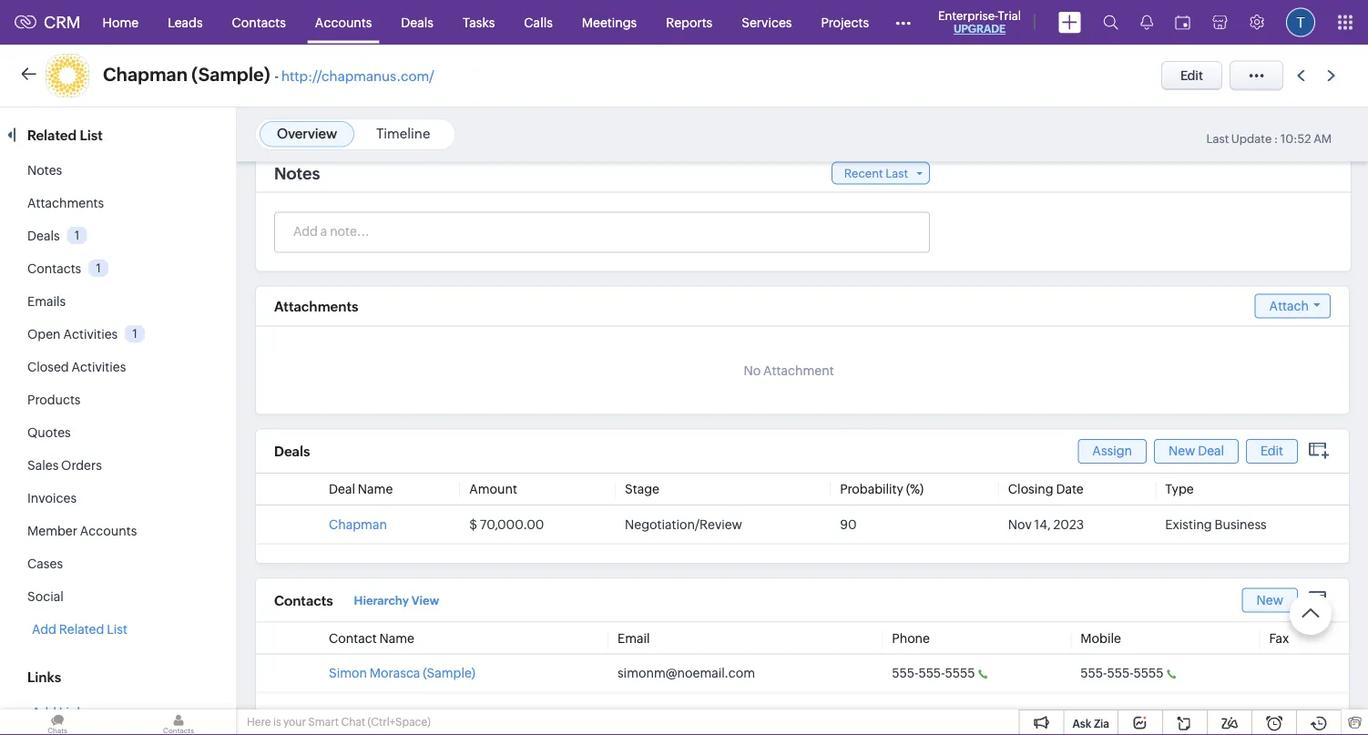 Task type: describe. For each thing, give the bounding box(es) containing it.
attach link
[[1255, 294, 1331, 318]]

meetings link
[[567, 0, 652, 44]]

projects
[[821, 15, 869, 30]]

hierarchy view
[[354, 594, 439, 608]]

deal name link
[[329, 482, 393, 497]]

your
[[283, 716, 306, 728]]

reports link
[[652, 0, 727, 44]]

smart
[[308, 716, 339, 728]]

mobile
[[1081, 631, 1121, 645]]

products
[[27, 393, 81, 407]]

sales orders link
[[27, 458, 102, 473]]

chapman link
[[329, 517, 387, 532]]

tasks
[[463, 15, 495, 30]]

view
[[412, 594, 439, 608]]

attachment
[[763, 363, 834, 378]]

2 notes from the left
[[274, 164, 320, 182]]

closed activities
[[27, 360, 126, 374]]

hierarchy
[[354, 594, 409, 608]]

deal inside 'link'
[[1198, 443, 1225, 458]]

invoices link
[[27, 491, 77, 506]]

timeline
[[376, 126, 430, 142]]

hierarchy view link
[[354, 589, 439, 612]]

sales
[[27, 458, 59, 473]]

new for new
[[1257, 592, 1284, 607]]

leads link
[[153, 0, 217, 44]]

calendar image
[[1175, 15, 1191, 30]]

1 for deals
[[75, 229, 79, 242]]

0 horizontal spatial accounts
[[80, 524, 137, 538]]

date
[[1056, 482, 1084, 497]]

contact name link
[[329, 631, 414, 645]]

0 horizontal spatial contacts link
[[27, 261, 81, 276]]

(%)
[[906, 482, 924, 497]]

stage
[[625, 482, 660, 497]]

existing
[[1165, 517, 1212, 532]]

1 vertical spatial list
[[107, 622, 127, 637]]

http://chapmanus.com/
[[281, 68, 434, 84]]

member accounts link
[[27, 524, 137, 538]]

:
[[1274, 132, 1278, 146]]

activities for open activities
[[63, 327, 118, 342]]

0 vertical spatial contacts link
[[217, 0, 300, 44]]

profile image
[[1286, 8, 1316, 37]]

simonm@noemail.com
[[618, 666, 755, 681]]

related list
[[27, 127, 106, 143]]

1 vertical spatial related
[[59, 622, 104, 637]]

edit link
[[1246, 439, 1298, 463]]

open activities
[[27, 327, 118, 342]]

2 vertical spatial deals
[[274, 444, 310, 460]]

negotiation/review
[[625, 517, 742, 532]]

am
[[1314, 132, 1332, 146]]

cases
[[27, 557, 63, 571]]

no
[[744, 363, 761, 378]]

probability (%) link
[[840, 482, 924, 497]]

0 vertical spatial related
[[27, 127, 77, 143]]

phone
[[892, 631, 930, 645]]

contact
[[329, 631, 377, 645]]

leads
[[168, 15, 203, 30]]

upgrade
[[954, 23, 1006, 35]]

3 555- from the left
[[1081, 666, 1107, 681]]

2 555- from the left
[[919, 666, 945, 681]]

fax link
[[1269, 631, 1289, 645]]

stage link
[[625, 482, 660, 497]]

recent last
[[844, 166, 908, 180]]

-
[[274, 68, 279, 84]]

0 vertical spatial attachments
[[27, 196, 104, 210]]

probability (%)
[[840, 482, 924, 497]]

social link
[[27, 589, 64, 604]]

1 vertical spatial contacts
[[27, 261, 81, 276]]

recent
[[844, 166, 883, 180]]

1 horizontal spatial edit
[[1261, 443, 1284, 458]]

type link
[[1165, 482, 1194, 497]]

profile element
[[1275, 0, 1326, 44]]

home link
[[88, 0, 153, 44]]

chapman for chapman (sample) - http://chapmanus.com/
[[103, 64, 188, 85]]

0 vertical spatial deals
[[401, 15, 434, 30]]

search image
[[1103, 15, 1119, 30]]

1 555- from the left
[[892, 666, 919, 681]]

search element
[[1092, 0, 1130, 45]]

ask zia
[[1073, 717, 1110, 730]]

new link
[[1242, 588, 1298, 612]]

10:52
[[1281, 132, 1311, 146]]

email
[[618, 631, 650, 645]]

$
[[469, 517, 477, 532]]

0 vertical spatial last
[[1207, 132, 1229, 146]]

member
[[27, 524, 77, 538]]

activities for closed activities
[[72, 360, 126, 374]]

enterprise-
[[938, 9, 998, 22]]

2 vertical spatial contacts
[[274, 593, 333, 608]]

create menu image
[[1059, 11, 1081, 33]]

update
[[1232, 132, 1272, 146]]

email link
[[618, 631, 650, 645]]

previous record image
[[1297, 70, 1306, 82]]

90
[[840, 517, 857, 532]]

add for add link
[[32, 705, 56, 720]]

chapman for chapman
[[329, 517, 387, 532]]

signals image
[[1141, 15, 1153, 30]]

emails link
[[27, 294, 66, 309]]

2023
[[1054, 517, 1084, 532]]

closed activities link
[[27, 360, 126, 374]]



Task type: vqa. For each thing, say whether or not it's contained in the screenshot.
PRODUCTS link
yes



Task type: locate. For each thing, give the bounding box(es) containing it.
add down social
[[32, 622, 56, 637]]

simon morasca (sample)
[[329, 666, 476, 681]]

1 5555 from the left
[[945, 666, 975, 681]]

555-
[[892, 666, 919, 681], [919, 666, 945, 681], [1081, 666, 1107, 681], [1107, 666, 1134, 681]]

1 vertical spatial deal
[[329, 482, 355, 497]]

1 up open activities
[[96, 261, 101, 275]]

0 horizontal spatial notes
[[27, 163, 62, 178]]

1 vertical spatial deals link
[[27, 229, 60, 243]]

0 vertical spatial contacts
[[232, 15, 286, 30]]

services link
[[727, 0, 807, 44]]

amount
[[469, 482, 517, 497]]

deals link left tasks on the left
[[387, 0, 448, 44]]

14,
[[1035, 517, 1051, 532]]

1 horizontal spatial list
[[107, 622, 127, 637]]

contacts link
[[217, 0, 300, 44], [27, 261, 81, 276]]

here
[[247, 716, 271, 728]]

0 vertical spatial deals link
[[387, 0, 448, 44]]

deal up the chapman link at the bottom left of page
[[329, 482, 355, 497]]

related up 'notes' link
[[27, 127, 77, 143]]

name up the chapman link at the bottom left of page
[[358, 482, 393, 497]]

new up fax link
[[1257, 592, 1284, 607]]

0 horizontal spatial list
[[80, 127, 103, 143]]

here is your smart chat (ctrl+space)
[[247, 716, 431, 728]]

0 horizontal spatial 1
[[75, 229, 79, 242]]

trial
[[998, 9, 1021, 22]]

1 vertical spatial chapman
[[329, 517, 387, 532]]

0 vertical spatial (sample)
[[192, 64, 270, 85]]

morasca
[[370, 666, 420, 681]]

2 horizontal spatial 1
[[133, 327, 137, 341]]

1 for open activities
[[133, 327, 137, 341]]

1 vertical spatial add
[[32, 705, 56, 720]]

edit down calendar icon
[[1181, 68, 1203, 83]]

emails
[[27, 294, 66, 309]]

0 horizontal spatial chapman
[[103, 64, 188, 85]]

quotes link
[[27, 425, 71, 440]]

sales orders
[[27, 458, 102, 473]]

70,000.00
[[480, 517, 544, 532]]

no attachment
[[744, 363, 834, 378]]

1 vertical spatial (sample)
[[423, 666, 476, 681]]

1 horizontal spatial 5555
[[1134, 666, 1164, 681]]

last left update
[[1207, 132, 1229, 146]]

deal
[[1198, 443, 1225, 458], [329, 482, 355, 497]]

1 horizontal spatial contacts link
[[217, 0, 300, 44]]

contacts
[[232, 15, 286, 30], [27, 261, 81, 276], [274, 593, 333, 608]]

1
[[75, 229, 79, 242], [96, 261, 101, 275], [133, 327, 137, 341]]

reports
[[666, 15, 713, 30]]

closing
[[1008, 482, 1054, 497]]

next record image
[[1327, 70, 1339, 82]]

activities up closed activities
[[63, 327, 118, 342]]

add
[[32, 622, 56, 637], [32, 705, 56, 720]]

Other Modules field
[[884, 8, 923, 37]]

1 vertical spatial new
[[1257, 592, 1284, 607]]

simon
[[329, 666, 367, 681]]

social
[[27, 589, 64, 604]]

1 horizontal spatial last
[[1207, 132, 1229, 146]]

chapman
[[103, 64, 188, 85], [329, 517, 387, 532]]

name for deal name
[[358, 482, 393, 497]]

1 vertical spatial last
[[886, 166, 908, 180]]

add related list
[[32, 622, 127, 637]]

0 horizontal spatial edit
[[1181, 68, 1203, 83]]

1 add from the top
[[32, 622, 56, 637]]

overview link
[[277, 126, 337, 142]]

contacts image
[[121, 710, 236, 735]]

1 for contacts
[[96, 261, 101, 275]]

meetings
[[582, 15, 637, 30]]

add left link on the left bottom of the page
[[32, 705, 56, 720]]

2 add from the top
[[32, 705, 56, 720]]

2 horizontal spatial deals
[[401, 15, 434, 30]]

activities
[[63, 327, 118, 342], [72, 360, 126, 374]]

1 horizontal spatial 1
[[96, 261, 101, 275]]

1 horizontal spatial 555-555-5555
[[1081, 666, 1164, 681]]

$ 70,000.00
[[469, 517, 544, 532]]

assign link
[[1078, 439, 1147, 463]]

2 vertical spatial 1
[[133, 327, 137, 341]]

1 horizontal spatial accounts
[[315, 15, 372, 30]]

1 vertical spatial 1
[[96, 261, 101, 275]]

notes
[[27, 163, 62, 178], [274, 164, 320, 182]]

1 vertical spatial accounts
[[80, 524, 137, 538]]

edit right new deal at the right of page
[[1261, 443, 1284, 458]]

signals element
[[1130, 0, 1164, 45]]

0 vertical spatial accounts
[[315, 15, 372, 30]]

quotes
[[27, 425, 71, 440]]

contacts up chapman (sample) - http://chapmanus.com/
[[232, 15, 286, 30]]

add for add related list
[[32, 622, 56, 637]]

0 horizontal spatial deals link
[[27, 229, 60, 243]]

1 horizontal spatial (sample)
[[423, 666, 476, 681]]

0 horizontal spatial (sample)
[[192, 64, 270, 85]]

new for new deal
[[1169, 443, 1196, 458]]

amount link
[[469, 482, 517, 497]]

1 vertical spatial activities
[[72, 360, 126, 374]]

services
[[742, 15, 792, 30]]

chat
[[341, 716, 365, 728]]

fax
[[1269, 631, 1289, 645]]

1 right open activities
[[133, 327, 137, 341]]

tasks link
[[448, 0, 510, 44]]

1 horizontal spatial deals link
[[387, 0, 448, 44]]

deal left edit link
[[1198, 443, 1225, 458]]

assign
[[1093, 443, 1132, 458]]

Add a note... field
[[275, 222, 928, 240]]

contact name
[[329, 631, 414, 645]]

create menu element
[[1048, 0, 1092, 44]]

contacts up emails link
[[27, 261, 81, 276]]

0 horizontal spatial attachments
[[27, 196, 104, 210]]

timeline link
[[376, 126, 430, 142]]

1 down attachments link
[[75, 229, 79, 242]]

(sample) left -
[[192, 64, 270, 85]]

contacts link up emails link
[[27, 261, 81, 276]]

1 vertical spatial attachments
[[274, 298, 358, 314]]

home
[[103, 15, 139, 30]]

enterprise-trial upgrade
[[938, 9, 1021, 35]]

1 horizontal spatial notes
[[274, 164, 320, 182]]

deals
[[401, 15, 434, 30], [27, 229, 60, 243], [274, 444, 310, 460]]

0 horizontal spatial deals
[[27, 229, 60, 243]]

0 vertical spatial chapman
[[103, 64, 188, 85]]

accounts up http://chapmanus.com/ link on the left top
[[315, 15, 372, 30]]

name
[[358, 482, 393, 497], [379, 631, 414, 645]]

4 555- from the left
[[1107, 666, 1134, 681]]

contacts up contact
[[274, 593, 333, 608]]

attachments link
[[27, 196, 104, 210]]

deals link down attachments link
[[27, 229, 60, 243]]

open activities link
[[27, 327, 118, 342]]

(sample) right morasca on the bottom
[[423, 666, 476, 681]]

0 horizontal spatial 555-555-5555
[[892, 666, 975, 681]]

0 vertical spatial deal
[[1198, 443, 1225, 458]]

1 horizontal spatial attachments
[[274, 298, 358, 314]]

0 horizontal spatial last
[[886, 166, 908, 180]]

cases link
[[27, 557, 63, 571]]

1 horizontal spatial deal
[[1198, 443, 1225, 458]]

mobile link
[[1081, 631, 1121, 645]]

open
[[27, 327, 61, 342]]

0 horizontal spatial deal
[[329, 482, 355, 497]]

0 vertical spatial name
[[358, 482, 393, 497]]

attach
[[1270, 298, 1309, 313]]

0 vertical spatial 1
[[75, 229, 79, 242]]

nov
[[1008, 517, 1032, 532]]

contacts link up chapman (sample) - http://chapmanus.com/
[[217, 0, 300, 44]]

new up type link
[[1169, 443, 1196, 458]]

chapman down home link
[[103, 64, 188, 85]]

1 vertical spatial edit
[[1261, 443, 1284, 458]]

activities down open activities
[[72, 360, 126, 374]]

5555
[[945, 666, 975, 681], [1134, 666, 1164, 681]]

is
[[273, 716, 281, 728]]

555-555-5555 down phone link
[[892, 666, 975, 681]]

ask
[[1073, 717, 1092, 730]]

555-555-5555 down mobile
[[1081, 666, 1164, 681]]

related down social link
[[59, 622, 104, 637]]

calls
[[524, 15, 553, 30]]

1 vertical spatial deals
[[27, 229, 60, 243]]

1 horizontal spatial deals
[[274, 444, 310, 460]]

existing business
[[1165, 517, 1267, 532]]

link
[[59, 705, 84, 720]]

1 vertical spatial contacts link
[[27, 261, 81, 276]]

accounts right member
[[80, 524, 137, 538]]

last right recent
[[886, 166, 908, 180]]

zia
[[1094, 717, 1110, 730]]

crm
[[44, 13, 81, 32]]

projects link
[[807, 0, 884, 44]]

member accounts
[[27, 524, 137, 538]]

2 555-555-5555 from the left
[[1081, 666, 1164, 681]]

edit inside button
[[1181, 68, 1203, 83]]

0 vertical spatial new
[[1169, 443, 1196, 458]]

edit button
[[1161, 61, 1223, 90]]

chats image
[[0, 710, 115, 735]]

accounts
[[315, 15, 372, 30], [80, 524, 137, 538]]

1 horizontal spatial new
[[1257, 592, 1284, 607]]

new deal
[[1169, 443, 1225, 458]]

name up morasca on the bottom
[[379, 631, 414, 645]]

0 vertical spatial add
[[32, 622, 56, 637]]

(sample)
[[192, 64, 270, 85], [423, 666, 476, 681]]

1 555-555-5555 from the left
[[892, 666, 975, 681]]

2 5555 from the left
[[1134, 666, 1164, 681]]

name for contact name
[[379, 631, 414, 645]]

nov 14, 2023
[[1008, 517, 1084, 532]]

add link
[[32, 705, 84, 720]]

0 vertical spatial edit
[[1181, 68, 1203, 83]]

http://chapmanus.com/ link
[[281, 68, 434, 84]]

new inside 'link'
[[1169, 443, 1196, 458]]

1 notes from the left
[[27, 163, 62, 178]]

0 horizontal spatial 5555
[[945, 666, 975, 681]]

0 vertical spatial activities
[[63, 327, 118, 342]]

business
[[1215, 517, 1267, 532]]

0 horizontal spatial new
[[1169, 443, 1196, 458]]

related
[[27, 127, 77, 143], [59, 622, 104, 637]]

notes up attachments link
[[27, 163, 62, 178]]

1 vertical spatial name
[[379, 631, 414, 645]]

notes down overview link
[[274, 164, 320, 182]]

chapman down deal name link at the left of the page
[[329, 517, 387, 532]]

0 vertical spatial list
[[80, 127, 103, 143]]

last
[[1207, 132, 1229, 146], [886, 166, 908, 180]]

1 horizontal spatial chapman
[[329, 517, 387, 532]]

edit
[[1181, 68, 1203, 83], [1261, 443, 1284, 458]]



